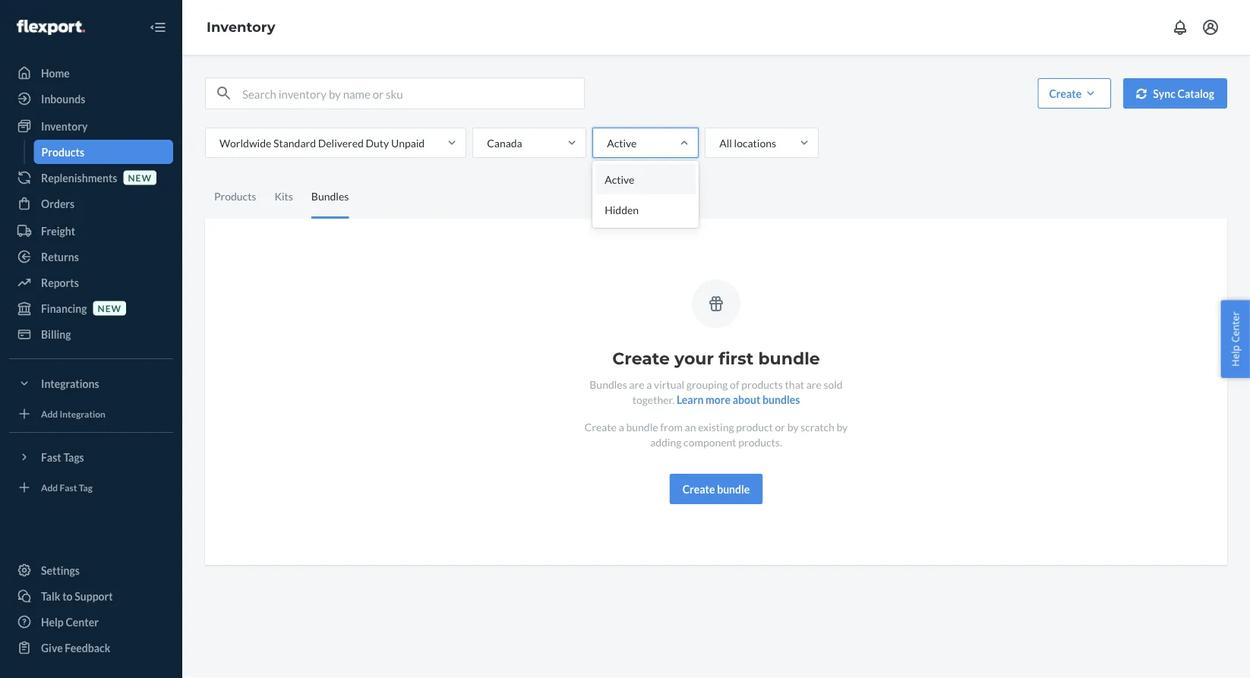 Task type: vqa. For each thing, say whether or not it's contained in the screenshot.
option
no



Task type: describe. For each thing, give the bounding box(es) containing it.
reports link
[[9, 271, 173, 295]]

integrations button
[[9, 372, 173, 396]]

to
[[62, 590, 73, 603]]

1 horizontal spatial inventory link
[[207, 19, 275, 35]]

Search inventory by name or sku text field
[[242, 78, 584, 109]]

replenishments
[[41, 171, 117, 184]]

products.
[[739, 436, 783, 449]]

all locations
[[720, 136, 777, 149]]

tag
[[79, 482, 93, 493]]

learn more about bundles button
[[677, 392, 800, 407]]

grouping
[[687, 378, 728, 391]]

create bundle
[[683, 483, 750, 496]]

integrations
[[41, 377, 99, 390]]

duty
[[366, 136, 389, 149]]

component
[[684, 436, 737, 449]]

inbounds link
[[9, 87, 173, 111]]

1 vertical spatial products
[[214, 190, 256, 203]]

1 are from the left
[[629, 378, 645, 391]]

close navigation image
[[149, 18, 167, 36]]

about
[[733, 393, 761, 406]]

scratch
[[801, 421, 835, 434]]

help center link
[[9, 610, 173, 634]]

give feedback
[[41, 642, 110, 655]]

billing link
[[9, 322, 173, 346]]

flexport logo image
[[17, 20, 85, 35]]

help center button
[[1221, 300, 1251, 378]]

sync catalog
[[1154, 87, 1215, 100]]

home
[[41, 66, 70, 79]]

bundle inside create a bundle from an existing product or by scratch by adding component products.
[[626, 421, 658, 434]]

worldwide
[[220, 136, 272, 149]]

together.
[[633, 393, 675, 406]]

add integration link
[[9, 402, 173, 426]]

orders link
[[9, 191, 173, 216]]

1 vertical spatial center
[[66, 616, 99, 629]]

feedback
[[65, 642, 110, 655]]

standard
[[274, 136, 316, 149]]

give feedback button
[[9, 636, 173, 660]]

create for create bundle
[[683, 483, 715, 496]]

your
[[675, 348, 714, 369]]

create button
[[1038, 78, 1112, 109]]

1 vertical spatial active
[[605, 173, 635, 186]]

1 by from the left
[[788, 421, 799, 434]]

add fast tag
[[41, 482, 93, 493]]

sold
[[824, 378, 843, 391]]

create for create a bundle from an existing product or by scratch by adding component products.
[[585, 421, 617, 434]]

talk to support button
[[9, 584, 173, 609]]

1 vertical spatial help
[[41, 616, 64, 629]]

integration
[[60, 408, 106, 419]]

bundles for bundles are a virtual grouping of products that are sold together.
[[590, 378, 627, 391]]

help inside button
[[1229, 345, 1243, 367]]

a inside create a bundle from an existing product or by scratch by adding component products.
[[619, 421, 624, 434]]

home link
[[9, 61, 173, 85]]

canada
[[487, 136, 523, 149]]

create for create
[[1050, 87, 1082, 100]]

reports
[[41, 276, 79, 289]]

that
[[785, 378, 805, 391]]

create bundle link
[[670, 474, 763, 505]]

new for replenishments
[[128, 172, 152, 183]]

freight link
[[9, 219, 173, 243]]

learn more about bundles
[[677, 393, 800, 406]]

bundles
[[763, 393, 800, 406]]

hidden
[[605, 203, 639, 216]]

0 vertical spatial inventory
[[207, 19, 275, 35]]

bundles for bundles
[[311, 190, 349, 203]]

first
[[719, 348, 754, 369]]

center inside button
[[1229, 312, 1243, 343]]



Task type: locate. For each thing, give the bounding box(es) containing it.
help
[[1229, 345, 1243, 367], [41, 616, 64, 629]]

2 horizontal spatial bundle
[[759, 348, 820, 369]]

bundles inside bundles are a virtual grouping of products that are sold together.
[[590, 378, 627, 391]]

0 vertical spatial inventory link
[[207, 19, 275, 35]]

bundle
[[759, 348, 820, 369], [626, 421, 658, 434], [717, 483, 750, 496]]

bundles left virtual
[[590, 378, 627, 391]]

products link
[[34, 140, 173, 164]]

a up together.
[[647, 378, 652, 391]]

bundles
[[311, 190, 349, 203], [590, 378, 627, 391]]

returns
[[41, 250, 79, 263]]

help center
[[1229, 312, 1243, 367], [41, 616, 99, 629]]

add
[[41, 408, 58, 419], [41, 482, 58, 493]]

0 vertical spatial active
[[607, 136, 637, 149]]

add inside add fast tag link
[[41, 482, 58, 493]]

products
[[742, 378, 783, 391]]

settings link
[[9, 558, 173, 583]]

adding
[[651, 436, 682, 449]]

new down 'products' link at the top left of page
[[128, 172, 152, 183]]

0 horizontal spatial products
[[41, 146, 84, 158]]

an
[[685, 421, 696, 434]]

products
[[41, 146, 84, 158], [214, 190, 256, 203]]

inventory link
[[207, 19, 275, 35], [9, 114, 173, 138]]

locations
[[734, 136, 777, 149]]

0 vertical spatial a
[[647, 378, 652, 391]]

0 horizontal spatial by
[[788, 421, 799, 434]]

sync catalog button
[[1124, 78, 1228, 109]]

returns link
[[9, 245, 173, 269]]

billing
[[41, 328, 71, 341]]

add fast tag link
[[9, 476, 173, 500]]

are up together.
[[629, 378, 645, 391]]

1 horizontal spatial a
[[647, 378, 652, 391]]

bundles are a virtual grouping of products that are sold together.
[[590, 378, 843, 406]]

worldwide standard delivered duty unpaid
[[220, 136, 425, 149]]

create your first bundle
[[613, 348, 820, 369]]

2 by from the left
[[837, 421, 848, 434]]

give
[[41, 642, 63, 655]]

active
[[607, 136, 637, 149], [605, 173, 635, 186]]

add down the fast tags
[[41, 482, 58, 493]]

fast inside fast tags dropdown button
[[41, 451, 61, 464]]

of
[[730, 378, 740, 391]]

fast
[[41, 451, 61, 464], [60, 482, 77, 493]]

0 horizontal spatial new
[[98, 303, 122, 314]]

0 vertical spatial help center
[[1229, 312, 1243, 367]]

inventory
[[207, 19, 275, 35], [41, 120, 88, 133]]

sync
[[1154, 87, 1176, 100]]

products left kits
[[214, 190, 256, 203]]

0 horizontal spatial are
[[629, 378, 645, 391]]

or
[[775, 421, 786, 434]]

0 horizontal spatial bundle
[[626, 421, 658, 434]]

0 vertical spatial new
[[128, 172, 152, 183]]

kits
[[275, 190, 293, 203]]

1 horizontal spatial help
[[1229, 345, 1243, 367]]

0 vertical spatial products
[[41, 146, 84, 158]]

sync alt image
[[1137, 88, 1148, 99]]

bundles right kits
[[311, 190, 349, 203]]

add left integration
[[41, 408, 58, 419]]

1 vertical spatial bundles
[[590, 378, 627, 391]]

talk
[[41, 590, 60, 603]]

1 vertical spatial help center
[[41, 616, 99, 629]]

0 horizontal spatial help center
[[41, 616, 99, 629]]

unpaid
[[391, 136, 425, 149]]

are left sold
[[807, 378, 822, 391]]

inbounds
[[41, 92, 85, 105]]

bundle up 'that'
[[759, 348, 820, 369]]

a left from
[[619, 421, 624, 434]]

new
[[128, 172, 152, 183], [98, 303, 122, 314]]

0 horizontal spatial a
[[619, 421, 624, 434]]

0 vertical spatial add
[[41, 408, 58, 419]]

product
[[737, 421, 773, 434]]

center
[[1229, 312, 1243, 343], [66, 616, 99, 629]]

1 vertical spatial add
[[41, 482, 58, 493]]

fast tags button
[[9, 445, 173, 470]]

1 horizontal spatial new
[[128, 172, 152, 183]]

create for create your first bundle
[[613, 348, 670, 369]]

fast left tags
[[41, 451, 61, 464]]

products up the replenishments
[[41, 146, 84, 158]]

0 horizontal spatial inventory link
[[9, 114, 173, 138]]

talk to support
[[41, 590, 113, 603]]

are
[[629, 378, 645, 391], [807, 378, 822, 391]]

1 vertical spatial new
[[98, 303, 122, 314]]

add inside 'add integration' link
[[41, 408, 58, 419]]

1 horizontal spatial help center
[[1229, 312, 1243, 367]]

freight
[[41, 225, 75, 237]]

1 horizontal spatial are
[[807, 378, 822, 391]]

1 horizontal spatial inventory
[[207, 19, 275, 35]]

support
[[75, 590, 113, 603]]

1 horizontal spatial bundles
[[590, 378, 627, 391]]

create inside create a bundle from an existing product or by scratch by adding component products.
[[585, 421, 617, 434]]

add integration
[[41, 408, 106, 419]]

fast tags
[[41, 451, 84, 464]]

2 are from the left
[[807, 378, 822, 391]]

bundle down component
[[717, 483, 750, 496]]

0 horizontal spatial inventory
[[41, 120, 88, 133]]

settings
[[41, 564, 80, 577]]

catalog
[[1178, 87, 1215, 100]]

add for add integration
[[41, 408, 58, 419]]

fast inside add fast tag link
[[60, 482, 77, 493]]

financing
[[41, 302, 87, 315]]

0 horizontal spatial center
[[66, 616, 99, 629]]

0 horizontal spatial bundles
[[311, 190, 349, 203]]

open notifications image
[[1172, 18, 1190, 36]]

bundle up adding
[[626, 421, 658, 434]]

learn
[[677, 393, 704, 406]]

1 horizontal spatial by
[[837, 421, 848, 434]]

from
[[661, 421, 683, 434]]

1 horizontal spatial bundle
[[717, 483, 750, 496]]

new down reports link
[[98, 303, 122, 314]]

1 vertical spatial a
[[619, 421, 624, 434]]

1 vertical spatial fast
[[60, 482, 77, 493]]

0 vertical spatial bundle
[[759, 348, 820, 369]]

fast left tag on the left
[[60, 482, 77, 493]]

1 horizontal spatial center
[[1229, 312, 1243, 343]]

1 vertical spatial inventory
[[41, 120, 88, 133]]

2 vertical spatial bundle
[[717, 483, 750, 496]]

tags
[[63, 451, 84, 464]]

0 horizontal spatial help
[[41, 616, 64, 629]]

0 vertical spatial fast
[[41, 451, 61, 464]]

more
[[706, 393, 731, 406]]

virtual
[[654, 378, 685, 391]]

create
[[1050, 87, 1082, 100], [613, 348, 670, 369], [585, 421, 617, 434], [683, 483, 715, 496]]

0 vertical spatial center
[[1229, 312, 1243, 343]]

by
[[788, 421, 799, 434], [837, 421, 848, 434]]

orders
[[41, 197, 75, 210]]

2 add from the top
[[41, 482, 58, 493]]

open account menu image
[[1202, 18, 1220, 36]]

1 vertical spatial inventory link
[[9, 114, 173, 138]]

add for add fast tag
[[41, 482, 58, 493]]

1 vertical spatial bundle
[[626, 421, 658, 434]]

all
[[720, 136, 732, 149]]

by right scratch
[[837, 421, 848, 434]]

0 vertical spatial bundles
[[311, 190, 349, 203]]

delivered
[[318, 136, 364, 149]]

create bundle button
[[670, 474, 763, 505]]

new for financing
[[98, 303, 122, 314]]

a
[[647, 378, 652, 391], [619, 421, 624, 434]]

by right or
[[788, 421, 799, 434]]

1 add from the top
[[41, 408, 58, 419]]

create a bundle from an existing product or by scratch by adding component products.
[[585, 421, 848, 449]]

help center inside button
[[1229, 312, 1243, 367]]

1 horizontal spatial products
[[214, 190, 256, 203]]

0 vertical spatial help
[[1229, 345, 1243, 367]]

bundle inside button
[[717, 483, 750, 496]]

existing
[[698, 421, 734, 434]]

a inside bundles are a virtual grouping of products that are sold together.
[[647, 378, 652, 391]]



